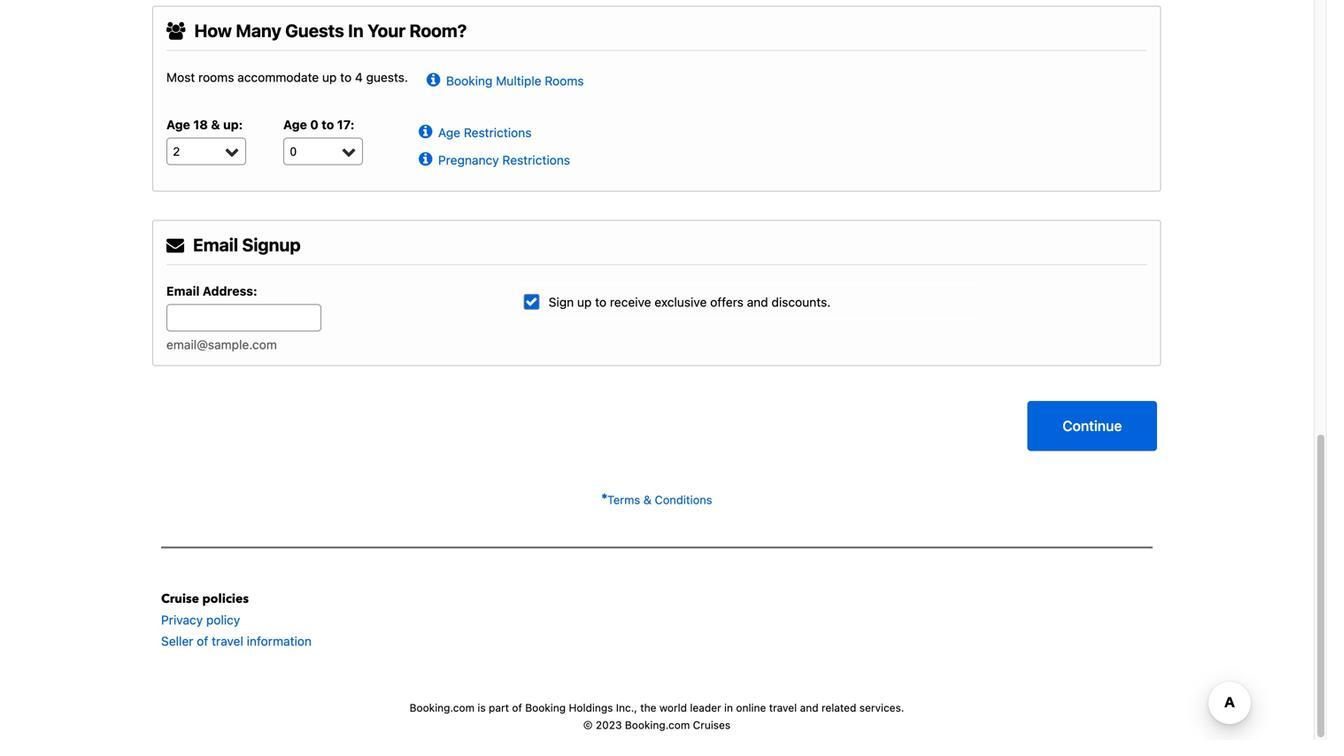 Task type: describe. For each thing, give the bounding box(es) containing it.
©
[[583, 719, 593, 731]]

terms
[[608, 493, 640, 506]]

accommodate
[[238, 70, 319, 84]]

1 horizontal spatial booking.com
[[625, 719, 690, 731]]

to for sign up to receive exclusive offers and discounts.
[[595, 295, 607, 309]]

part
[[489, 702, 509, 714]]

holdings
[[569, 702, 613, 714]]

email@sample.com
[[166, 337, 277, 352]]

info circle image for pregnancy restrictions
[[419, 148, 438, 165]]

envelope image
[[166, 236, 184, 254]]

0 vertical spatial to
[[340, 70, 352, 84]]

1 vertical spatial up
[[577, 295, 592, 309]]

info circle image
[[419, 120, 438, 138]]

email signup
[[193, 234, 301, 255]]

Email Address: email field
[[166, 304, 321, 332]]

pregnancy restrictions
[[438, 153, 570, 167]]

discounts.
[[772, 295, 831, 309]]

email address:
[[166, 284, 257, 298]]

up:
[[223, 117, 243, 132]]

address:
[[203, 284, 257, 298]]

seller
[[161, 634, 193, 649]]

18
[[193, 117, 208, 132]]

main content containing how many guests in your room?
[[143, 0, 1171, 511]]

travel inside booking.com is part of booking holdings inc., the world leader in online travel and related services. © 2023 booking.com cruises
[[769, 702, 797, 714]]

policies
[[202, 591, 249, 607]]

world
[[660, 702, 687, 714]]

restrictions for age restrictions
[[464, 125, 532, 140]]

age restrictions link
[[419, 120, 532, 140]]

and inside booking.com is part of booking holdings inc., the world leader in online travel and related services. © 2023 booking.com cruises
[[800, 702, 819, 714]]

continue button
[[1028, 401, 1158, 451]]

multiple
[[496, 73, 542, 88]]

many
[[236, 20, 281, 41]]

the
[[640, 702, 657, 714]]

& inside how many guests in your room? group
[[211, 117, 220, 132]]

inc.,
[[616, 702, 638, 714]]

policy
[[206, 613, 240, 627]]

rooms
[[198, 70, 234, 84]]

pregnancy restrictions link
[[419, 148, 570, 167]]

room?
[[410, 20, 467, 41]]

how many guests in your room? group
[[166, 117, 400, 177]]

information
[[247, 634, 312, 649]]

exclusive
[[655, 295, 707, 309]]

related
[[822, 702, 857, 714]]

2023
[[596, 719, 622, 731]]

offers
[[710, 295, 744, 309]]

most
[[166, 70, 195, 84]]

in
[[348, 20, 364, 41]]

asterisk image
[[602, 493, 608, 499]]

rooms
[[545, 73, 584, 88]]

terms & conditions link
[[602, 493, 713, 506]]

guests.
[[366, 70, 408, 84]]



Task type: locate. For each thing, give the bounding box(es) containing it.
is
[[478, 702, 486, 714]]

0 horizontal spatial age
[[166, 117, 190, 132]]

guests
[[285, 20, 344, 41]]

and right offers
[[747, 295, 768, 309]]

restrictions up pregnancy restrictions link
[[464, 125, 532, 140]]

1 vertical spatial and
[[800, 702, 819, 714]]

& right 18
[[211, 117, 220, 132]]

to left receive
[[595, 295, 607, 309]]

your
[[368, 20, 406, 41]]

to for age 0 to 17:
[[322, 117, 334, 132]]

terms & conditions
[[608, 493, 713, 506]]

age up pregnancy
[[438, 125, 461, 140]]

booking multiple rooms link
[[427, 68, 584, 88]]

0 horizontal spatial up
[[322, 70, 337, 84]]

0 vertical spatial info circle image
[[427, 68, 446, 86]]

restrictions for pregnancy restrictions
[[503, 153, 570, 167]]

booking
[[446, 73, 493, 88], [525, 702, 566, 714]]

1 vertical spatial of
[[512, 702, 522, 714]]

privacy
[[161, 613, 203, 627]]

to right 0
[[322, 117, 334, 132]]

receive
[[610, 295, 651, 309]]

1 vertical spatial booking
[[525, 702, 566, 714]]

travel right online
[[769, 702, 797, 714]]

1 horizontal spatial of
[[512, 702, 522, 714]]

online
[[736, 702, 766, 714]]

1 horizontal spatial to
[[340, 70, 352, 84]]

to inside how many guests in your room? group
[[322, 117, 334, 132]]

1 vertical spatial travel
[[769, 702, 797, 714]]

1 horizontal spatial up
[[577, 295, 592, 309]]

1 horizontal spatial &
[[644, 493, 652, 506]]

17:
[[337, 117, 355, 132]]

travel inside the cruise policies privacy policy seller of travel information
[[212, 634, 243, 649]]

1 horizontal spatial travel
[[769, 702, 797, 714]]

main content
[[143, 0, 1171, 511]]

pregnancy
[[438, 153, 499, 167]]

how
[[194, 20, 232, 41]]

in
[[724, 702, 733, 714]]

0 horizontal spatial to
[[322, 117, 334, 132]]

continue
[[1063, 417, 1122, 434]]

1 vertical spatial restrictions
[[503, 153, 570, 167]]

age left 0
[[283, 117, 307, 132]]

0 horizontal spatial of
[[197, 634, 208, 649]]

email
[[193, 234, 238, 255], [166, 284, 200, 298]]

cruise
[[161, 591, 199, 607]]

of right part
[[512, 702, 522, 714]]

restrictions down age restrictions
[[503, 153, 570, 167]]

cruise policies privacy policy seller of travel information
[[161, 591, 312, 649]]

info circle image down info circle icon
[[419, 148, 438, 165]]

1 vertical spatial email
[[166, 284, 200, 298]]

most rooms accommodate up to 4 guests.
[[166, 70, 408, 84]]

2 horizontal spatial age
[[438, 125, 461, 140]]

info circle image
[[427, 68, 446, 86], [419, 148, 438, 165]]

email down envelope image
[[166, 284, 200, 298]]

of inside booking.com is part of booking holdings inc., the world leader in online travel and related services. © 2023 booking.com cruises
[[512, 702, 522, 714]]

1 vertical spatial info circle image
[[419, 148, 438, 165]]

1 horizontal spatial age
[[283, 117, 307, 132]]

age 18 & up:
[[166, 117, 243, 132]]

users image
[[166, 22, 185, 40]]

age restrictions
[[438, 125, 532, 140]]

info circle image down room?
[[427, 68, 446, 86]]

0 vertical spatial up
[[322, 70, 337, 84]]

0 vertical spatial restrictions
[[464, 125, 532, 140]]

0 vertical spatial and
[[747, 295, 768, 309]]

leader
[[690, 702, 722, 714]]

&
[[211, 117, 220, 132], [644, 493, 652, 506]]

sign up to receive exclusive offers and discounts.
[[549, 295, 831, 309]]

info circle image for booking multiple rooms
[[427, 68, 446, 86]]

booking inside booking multiple rooms link
[[446, 73, 493, 88]]

0 vertical spatial &
[[211, 117, 220, 132]]

and
[[747, 295, 768, 309], [800, 702, 819, 714]]

restrictions
[[464, 125, 532, 140], [503, 153, 570, 167]]

age for age restrictions
[[438, 125, 461, 140]]

info circle image inside booking multiple rooms link
[[427, 68, 446, 86]]

1 vertical spatial booking.com
[[625, 719, 690, 731]]

info circle image inside pregnancy restrictions link
[[419, 148, 438, 165]]

0 vertical spatial of
[[197, 634, 208, 649]]

0 horizontal spatial booking.com
[[410, 702, 475, 714]]

0 horizontal spatial booking
[[446, 73, 493, 88]]

to
[[340, 70, 352, 84], [322, 117, 334, 132], [595, 295, 607, 309]]

booking left holdings
[[525, 702, 566, 714]]

how many guests in your room?
[[194, 20, 467, 41]]

sign
[[549, 295, 574, 309]]

travel
[[212, 634, 243, 649], [769, 702, 797, 714]]

0 vertical spatial email
[[193, 234, 238, 255]]

up left 4
[[322, 70, 337, 84]]

booking.com left the is
[[410, 702, 475, 714]]

travel down policy
[[212, 634, 243, 649]]

email right envelope image
[[193, 234, 238, 255]]

1 horizontal spatial booking
[[525, 702, 566, 714]]

signup
[[242, 234, 301, 255]]

booking.com
[[410, 702, 475, 714], [625, 719, 690, 731]]

email for email signup
[[193, 234, 238, 255]]

2 vertical spatial to
[[595, 295, 607, 309]]

0 vertical spatial booking
[[446, 73, 493, 88]]

of inside the cruise policies privacy policy seller of travel information
[[197, 634, 208, 649]]

& right terms
[[644, 493, 652, 506]]

0 horizontal spatial &
[[211, 117, 220, 132]]

0 vertical spatial travel
[[212, 634, 243, 649]]

age for age 0 to 17:
[[283, 117, 307, 132]]

1 vertical spatial to
[[322, 117, 334, 132]]

booking left multiple
[[446, 73, 493, 88]]

services.
[[860, 702, 905, 714]]

email for email address:
[[166, 284, 200, 298]]

and inside main content
[[747, 295, 768, 309]]

0
[[310, 117, 319, 132]]

4
[[355, 70, 363, 84]]

conditions
[[655, 493, 713, 506]]

up
[[322, 70, 337, 84], [577, 295, 592, 309]]

0 horizontal spatial travel
[[212, 634, 243, 649]]

1 vertical spatial &
[[644, 493, 652, 506]]

1 horizontal spatial and
[[800, 702, 819, 714]]

of down privacy policy link
[[197, 634, 208, 649]]

0 vertical spatial booking.com
[[410, 702, 475, 714]]

booking inside booking.com is part of booking holdings inc., the world leader in online travel and related services. © 2023 booking.com cruises
[[525, 702, 566, 714]]

and left related
[[800, 702, 819, 714]]

booking.com is part of booking holdings inc., the world leader in online travel and related services. © 2023 booking.com cruises
[[410, 702, 905, 731]]

booking multiple rooms
[[446, 73, 584, 88]]

age left 18
[[166, 117, 190, 132]]

age
[[166, 117, 190, 132], [283, 117, 307, 132], [438, 125, 461, 140]]

cruises
[[693, 719, 731, 731]]

0 horizontal spatial and
[[747, 295, 768, 309]]

to left 4
[[340, 70, 352, 84]]

age for age 18 & up:
[[166, 117, 190, 132]]

seller of travel information link
[[161, 634, 312, 649]]

up right sign
[[577, 295, 592, 309]]

privacy policy link
[[161, 613, 240, 627]]

of
[[197, 634, 208, 649], [512, 702, 522, 714]]

2 horizontal spatial to
[[595, 295, 607, 309]]

booking.com down the
[[625, 719, 690, 731]]

age 0 to 17:
[[283, 117, 355, 132]]



Task type: vqa. For each thing, say whether or not it's contained in the screenshot.
2nd • from the right
no



